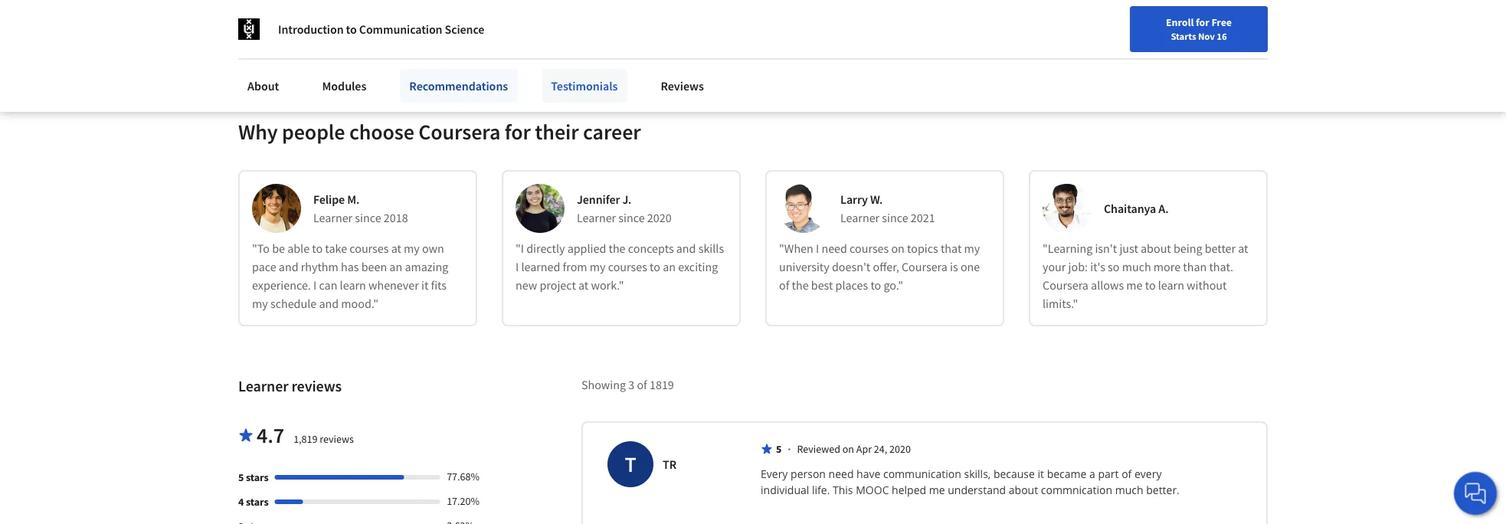 Task type: describe. For each thing, give the bounding box(es) containing it.
showing
[[582, 377, 626, 393]]

being
[[1174, 241, 1203, 256]]

a
[[1090, 467, 1096, 482]]

because
[[994, 467, 1035, 482]]

whenever
[[369, 278, 419, 293]]

directly
[[527, 241, 565, 256]]

since for j.
[[619, 210, 645, 226]]

mood."
[[341, 296, 379, 311]]

chaitanya a.
[[1104, 201, 1169, 216]]

at inside "i directly applied the concepts and skills i learned from my courses to an exciting new project at work."
[[579, 278, 589, 293]]

your inside find your new career link
[[1103, 18, 1124, 31]]

"when
[[779, 241, 814, 256]]

about inside "learning isn't just about being better at your job: it's so much more than that. coursera allows me to learn without limits."
[[1141, 241, 1172, 256]]

stars for 5 stars
[[246, 471, 269, 485]]

felipe
[[313, 192, 345, 207]]

able
[[288, 241, 310, 256]]

understand
[[948, 483, 1006, 498]]

77.68%
[[447, 470, 480, 484]]

enroll for free starts nov 16
[[1166, 15, 1232, 42]]

2021
[[911, 210, 935, 226]]

"i
[[516, 241, 524, 256]]

be
[[272, 241, 285, 256]]

skills,
[[964, 467, 991, 482]]

about link
[[238, 69, 288, 103]]

reviews link
[[652, 69, 713, 103]]

show 6 more button
[[238, 17, 323, 45]]

learned
[[521, 259, 561, 275]]

career
[[583, 119, 641, 145]]

1819
[[650, 377, 674, 393]]

"learning isn't just about being better at your job: it's so much more than that. coursera allows me to learn without limits."
[[1043, 241, 1249, 311]]

2020 for jennifer j. learner since 2020
[[647, 210, 672, 226]]

just
[[1120, 241, 1139, 256]]

find
[[1081, 18, 1101, 31]]

"i directly applied the concepts and skills i learned from my courses to an exciting new project at work."
[[516, 241, 724, 293]]

"to
[[252, 241, 270, 256]]

every
[[1135, 467, 1162, 482]]

"to be able to take courses at my own pace and rhythm has been an amazing experience. i can learn whenever it fits my schedule and mood."
[[252, 241, 449, 311]]

reviews for learner reviews
[[292, 377, 342, 396]]

is
[[950, 259, 959, 275]]

part
[[1099, 467, 1119, 482]]

1 vertical spatial for
[[505, 119, 531, 145]]

project
[[540, 278, 576, 293]]

so
[[1108, 259, 1120, 275]]

communication
[[359, 21, 443, 37]]

work."
[[591, 278, 624, 293]]

1 vertical spatial and
[[279, 259, 299, 275]]

17.20%
[[447, 495, 480, 508]]

it inside "to be able to take courses at my own pace and rhythm has been an amazing experience. i can learn whenever it fits my schedule and mood."
[[421, 278, 429, 293]]

to inside "to be able to take courses at my own pace and rhythm has been an amazing experience. i can learn whenever it fits my schedule and mood."
[[312, 241, 323, 256]]

much inside the every person need have communication skills, because it became a part of every individual life. this mooc helped me understand about commnication much better.
[[1116, 483, 1144, 498]]

english
[[1213, 17, 1250, 33]]

i inside "i directly applied the concepts and skills i learned from my courses to an exciting new project at work."
[[516, 259, 519, 275]]

learner for jennifer
[[577, 210, 616, 226]]

pace
[[252, 259, 276, 275]]

job:
[[1069, 259, 1088, 275]]

me inside the every person need have communication skills, because it became a part of every individual life. this mooc helped me understand about commnication much better.
[[929, 483, 945, 498]]

2020 for reviewed on apr 24, 2020
[[890, 442, 911, 456]]

places
[[836, 278, 868, 293]]

modules link
[[313, 69, 376, 103]]

learner up 4.7
[[238, 377, 289, 396]]

new
[[1126, 18, 1146, 31]]

more inside "learning isn't just about being better at your job: it's so much more than that. coursera allows me to learn without limits."
[[1154, 259, 1181, 275]]

collection element
[[229, 0, 1278, 69]]

your inside "learning isn't just about being better at your job: it's so much more than that. coursera allows me to learn without limits."
[[1043, 259, 1066, 275]]

5 stars
[[238, 471, 269, 485]]

has
[[341, 259, 359, 275]]

courses inside "when i need courses on topics that my university doesn't offer, coursera is one of the best places to go."
[[850, 241, 889, 256]]

felipe m. learner since 2018
[[313, 192, 408, 226]]

go."
[[884, 278, 904, 293]]

showing 3 of 1819
[[582, 377, 674, 393]]

it inside the every person need have communication skills, because it became a part of every individual life. this mooc helped me understand about commnication much better.
[[1038, 467, 1045, 482]]

became
[[1047, 467, 1087, 482]]

24,
[[874, 442, 888, 456]]

new
[[516, 278, 537, 293]]

of inside the every person need have communication skills, because it became a part of every individual life. this mooc helped me understand about commnication much better.
[[1122, 467, 1132, 482]]

introduction to communication science
[[278, 21, 485, 37]]

recommendations link
[[400, 69, 518, 103]]

16
[[1217, 30, 1227, 42]]

learn for has
[[340, 278, 366, 293]]

1,819 reviews
[[294, 432, 354, 446]]

without
[[1187, 278, 1227, 293]]

4.7
[[257, 422, 284, 449]]

jennifer j. learner since 2020
[[577, 192, 672, 226]]

this
[[833, 483, 853, 498]]

modules
[[322, 78, 367, 93]]

communication
[[884, 467, 962, 482]]

learner for larry
[[841, 210, 880, 226]]

isn't
[[1095, 241, 1118, 256]]

best
[[811, 278, 833, 293]]

enroll
[[1166, 15, 1194, 29]]

every person need have communication skills, because it became a part of every individual life. this mooc helped me understand about commnication much better.
[[761, 467, 1180, 498]]

to inside "i directly applied the concepts and skills i learned from my courses to an exciting new project at work."
[[650, 259, 661, 275]]

coursera inside "learning isn't just about being better at your job: it's so much more than that. coursera allows me to learn without limits."
[[1043, 278, 1089, 293]]

limits."
[[1043, 296, 1079, 311]]

recommendations
[[410, 78, 508, 93]]

much inside "learning isn't just about being better at your job: it's so much more than that. coursera allows me to learn without limits."
[[1122, 259, 1152, 275]]

take
[[325, 241, 347, 256]]

why people choose coursera for their career
[[238, 119, 641, 145]]

fits
[[431, 278, 447, 293]]

commnication
[[1041, 483, 1113, 498]]

stars for 4 stars
[[246, 495, 269, 509]]

tr
[[663, 457, 677, 472]]

for inside enroll for free starts nov 16
[[1196, 15, 1210, 29]]

reviews for 1,819 reviews
[[320, 432, 354, 446]]

1 vertical spatial of
[[637, 377, 647, 393]]



Task type: vqa. For each thing, say whether or not it's contained in the screenshot.
need within the "When I need courses on topics that my university doesn't offer, Coursera is one of the best places to go."
yes



Task type: locate. For each thing, give the bounding box(es) containing it.
why
[[238, 119, 278, 145]]

for left their
[[505, 119, 531, 145]]

2 horizontal spatial courses
[[850, 241, 889, 256]]

2020 up concepts
[[647, 210, 672, 226]]

1 horizontal spatial it
[[1038, 467, 1045, 482]]

since down w.
[[882, 210, 909, 226]]

skills
[[699, 241, 724, 256]]

courses inside "to be able to take courses at my own pace and rhythm has been an amazing experience. i can learn whenever it fits my schedule and mood."
[[350, 241, 389, 256]]

0 vertical spatial need
[[822, 241, 848, 256]]

your
[[1103, 18, 1124, 31], [1043, 259, 1066, 275]]

2 horizontal spatial i
[[816, 241, 819, 256]]

1 horizontal spatial 2020
[[890, 442, 911, 456]]

i down "i
[[516, 259, 519, 275]]

of right the 3
[[637, 377, 647, 393]]

since inside larry w. learner since 2021
[[882, 210, 909, 226]]

courses up work."
[[608, 259, 648, 275]]

to down concepts
[[650, 259, 661, 275]]

5
[[776, 442, 782, 456], [238, 471, 244, 485]]

2 stars from the top
[[246, 495, 269, 509]]

about
[[1141, 241, 1172, 256], [1009, 483, 1039, 498]]

1 vertical spatial coursera
[[902, 259, 948, 275]]

learner down jennifer
[[577, 210, 616, 226]]

on inside "when i need courses on topics that my university doesn't offer, coursera is one of the best places to go."
[[892, 241, 905, 256]]

0 vertical spatial 2020
[[647, 210, 672, 226]]

None search field
[[218, 10, 586, 40]]

more right 6
[[286, 24, 311, 38]]

of right part
[[1122, 467, 1132, 482]]

1 horizontal spatial your
[[1103, 18, 1124, 31]]

1 vertical spatial need
[[829, 467, 854, 482]]

rhythm
[[301, 259, 339, 275]]

2020 inside jennifer j. learner since 2020
[[647, 210, 672, 226]]

3
[[629, 377, 635, 393]]

much
[[1122, 259, 1152, 275], [1116, 483, 1144, 498]]

0 vertical spatial on
[[892, 241, 905, 256]]

0 vertical spatial 5
[[776, 442, 782, 456]]

courses up been
[[350, 241, 389, 256]]

1 learn from the left
[[340, 278, 366, 293]]

0 horizontal spatial on
[[843, 442, 854, 456]]

1 horizontal spatial an
[[663, 259, 676, 275]]

offer,
[[873, 259, 900, 275]]

0 horizontal spatial i
[[313, 278, 317, 293]]

that.
[[1210, 259, 1234, 275]]

and up exciting
[[677, 241, 696, 256]]

"when i need courses on topics that my university doesn't offer, coursera is one of the best places to go."
[[779, 241, 980, 293]]

2 learn from the left
[[1159, 278, 1185, 293]]

0 vertical spatial me
[[1127, 278, 1143, 293]]

learn for more
[[1159, 278, 1185, 293]]

2 since from the left
[[619, 210, 645, 226]]

at inside "learning isn't just about being better at your job: it's so much more than that. coursera allows me to learn without limits."
[[1239, 241, 1249, 256]]

0 horizontal spatial me
[[929, 483, 945, 498]]

me inside "learning isn't just about being better at your job: it's so much more than that. coursera allows me to learn without limits."
[[1127, 278, 1143, 293]]

to right allows
[[1145, 278, 1156, 293]]

your right find
[[1103, 18, 1124, 31]]

the right applied
[[609, 241, 626, 256]]

0 horizontal spatial and
[[279, 259, 299, 275]]

1 vertical spatial me
[[929, 483, 945, 498]]

on left apr
[[843, 442, 854, 456]]

0 horizontal spatial the
[[609, 241, 626, 256]]

2 horizontal spatial at
[[1239, 241, 1249, 256]]

learner inside larry w. learner since 2021
[[841, 210, 880, 226]]

learner down larry
[[841, 210, 880, 226]]

university of amsterdam image
[[238, 18, 260, 40]]

show
[[251, 24, 277, 38]]

to inside "learning isn't just about being better at your job: it's so much more than that. coursera allows me to learn without limits."
[[1145, 278, 1156, 293]]

to inside "when i need courses on topics that my university doesn't offer, coursera is one of the best places to go."
[[871, 278, 882, 293]]

much down every
[[1116, 483, 1144, 498]]

stars up 4 stars on the bottom
[[246, 471, 269, 485]]

5 up every
[[776, 442, 782, 456]]

2 horizontal spatial and
[[677, 241, 696, 256]]

own
[[422, 241, 444, 256]]

courses up offer, at right
[[850, 241, 889, 256]]

at down 2018
[[391, 241, 401, 256]]

0 vertical spatial much
[[1122, 259, 1152, 275]]

my inside "when i need courses on topics that my university doesn't offer, coursera is one of the best places to go."
[[964, 241, 980, 256]]

mooc
[[856, 483, 889, 498]]

0 horizontal spatial an
[[390, 259, 402, 275]]

i left can
[[313, 278, 317, 293]]

1 vertical spatial much
[[1116, 483, 1144, 498]]

allows
[[1091, 278, 1124, 293]]

5 for 5 stars
[[238, 471, 244, 485]]

2 vertical spatial i
[[313, 278, 317, 293]]

learner reviews
[[238, 377, 342, 396]]

every
[[761, 467, 788, 482]]

much down just
[[1122, 259, 1152, 275]]

m.
[[347, 192, 360, 207]]

0 horizontal spatial at
[[391, 241, 401, 256]]

the inside "i directly applied the concepts and skills i learned from my courses to an exciting new project at work."
[[609, 241, 626, 256]]

0 horizontal spatial your
[[1043, 259, 1066, 275]]

3 since from the left
[[882, 210, 909, 226]]

chaitanya
[[1104, 201, 1157, 216]]

0 vertical spatial for
[[1196, 15, 1210, 29]]

on
[[892, 241, 905, 256], [843, 442, 854, 456]]

coursera down topics
[[902, 259, 948, 275]]

1 horizontal spatial and
[[319, 296, 339, 311]]

learner
[[313, 210, 353, 226], [577, 210, 616, 226], [841, 210, 880, 226], [238, 377, 289, 396]]

it
[[421, 278, 429, 293], [1038, 467, 1045, 482]]

0 vertical spatial more
[[286, 24, 311, 38]]

0 horizontal spatial 5
[[238, 471, 244, 485]]

reviewed on apr 24, 2020
[[797, 442, 911, 456]]

an inside "to be able to take courses at my own pace and rhythm has been an amazing experience. i can learn whenever it fits my schedule and mood."
[[390, 259, 402, 275]]

since inside felipe m. learner since 2018
[[355, 210, 381, 226]]

1 vertical spatial reviews
[[320, 432, 354, 446]]

2020 right the 24,
[[890, 442, 911, 456]]

need for courses
[[822, 241, 848, 256]]

coursera up limits."
[[1043, 278, 1089, 293]]

1 horizontal spatial for
[[1196, 15, 1210, 29]]

my down the experience. on the left bottom of the page
[[252, 296, 268, 311]]

need inside "when i need courses on topics that my university doesn't offer, coursera is one of the best places to go."
[[822, 241, 848, 256]]

learn inside "to be able to take courses at my own pace and rhythm has been an amazing experience. i can learn whenever it fits my schedule and mood."
[[340, 278, 366, 293]]

since down 'j.'
[[619, 210, 645, 226]]

at down 'from'
[[579, 278, 589, 293]]

1 vertical spatial the
[[792, 278, 809, 293]]

experience.
[[252, 278, 311, 293]]

0 horizontal spatial more
[[286, 24, 311, 38]]

0 vertical spatial it
[[421, 278, 429, 293]]

need
[[822, 241, 848, 256], [829, 467, 854, 482]]

courses
[[350, 241, 389, 256], [850, 241, 889, 256], [608, 259, 648, 275]]

0 vertical spatial of
[[779, 278, 790, 293]]

need inside the every person need have communication skills, because it became a part of every individual life. this mooc helped me understand about commnication much better.
[[829, 467, 854, 482]]

my left own
[[404, 241, 420, 256]]

it left became
[[1038, 467, 1045, 482]]

since for w.
[[882, 210, 909, 226]]

one
[[961, 259, 980, 275]]

1 horizontal spatial i
[[516, 259, 519, 275]]

2 horizontal spatial coursera
[[1043, 278, 1089, 293]]

0 horizontal spatial about
[[1009, 483, 1039, 498]]

testimonials link
[[542, 69, 627, 103]]

1 horizontal spatial 5
[[776, 442, 782, 456]]

1 horizontal spatial on
[[892, 241, 905, 256]]

0 vertical spatial and
[[677, 241, 696, 256]]

my inside "i directly applied the concepts and skills i learned from my courses to an exciting new project at work."
[[590, 259, 606, 275]]

individual
[[761, 483, 810, 498]]

0 vertical spatial i
[[816, 241, 819, 256]]

i inside "to be able to take courses at my own pace and rhythm has been an amazing experience. i can learn whenever it fits my schedule and mood."
[[313, 278, 317, 293]]

testimonials
[[551, 78, 618, 93]]

since inside jennifer j. learner since 2020
[[619, 210, 645, 226]]

2 horizontal spatial since
[[882, 210, 909, 226]]

chat with us image
[[1464, 481, 1488, 506]]

reviewed
[[797, 442, 841, 456]]

to up rhythm
[[312, 241, 323, 256]]

since for m.
[[355, 210, 381, 226]]

i right "when
[[816, 241, 819, 256]]

helped
[[892, 483, 927, 498]]

need up the 'this'
[[829, 467, 854, 482]]

at for better
[[1239, 241, 1249, 256]]

my up one
[[964, 241, 980, 256]]

1 horizontal spatial me
[[1127, 278, 1143, 293]]

1 horizontal spatial learn
[[1159, 278, 1185, 293]]

your down "learning
[[1043, 259, 1066, 275]]

have
[[857, 467, 881, 482]]

the down university
[[792, 278, 809, 293]]

me right allows
[[1127, 278, 1143, 293]]

coursera down recommendations link
[[419, 119, 501, 145]]

1 vertical spatial stars
[[246, 495, 269, 509]]

at
[[391, 241, 401, 256], [1239, 241, 1249, 256], [579, 278, 589, 293]]

2 an from the left
[[663, 259, 676, 275]]

larry w. learner since 2021
[[841, 192, 935, 226]]

1 horizontal spatial since
[[619, 210, 645, 226]]

1 vertical spatial on
[[843, 442, 854, 456]]

at inside "to be able to take courses at my own pace and rhythm has been an amazing experience. i can learn whenever it fits my schedule and mood."
[[391, 241, 401, 256]]

1 horizontal spatial about
[[1141, 241, 1172, 256]]

for up nov
[[1196, 15, 1210, 29]]

reviews right 1,819
[[320, 432, 354, 446]]

need for have
[[829, 467, 854, 482]]

people
[[282, 119, 345, 145]]

amazing
[[405, 259, 449, 275]]

topics
[[907, 241, 939, 256]]

can
[[319, 278, 338, 293]]

learner inside jennifer j. learner since 2020
[[577, 210, 616, 226]]

me down communication
[[929, 483, 945, 498]]

and down can
[[319, 296, 339, 311]]

than
[[1184, 259, 1207, 275]]

w.
[[871, 192, 883, 207]]

2 vertical spatial and
[[319, 296, 339, 311]]

t
[[625, 451, 637, 478]]

0 horizontal spatial 2020
[[647, 210, 672, 226]]

on up offer, at right
[[892, 241, 905, 256]]

of
[[779, 278, 790, 293], [637, 377, 647, 393], [1122, 467, 1132, 482]]

1 since from the left
[[355, 210, 381, 226]]

0 horizontal spatial for
[[505, 119, 531, 145]]

about right just
[[1141, 241, 1172, 256]]

person
[[791, 467, 826, 482]]

1 horizontal spatial of
[[779, 278, 790, 293]]

concepts
[[628, 241, 674, 256]]

better
[[1205, 241, 1236, 256]]

1 vertical spatial 5
[[238, 471, 244, 485]]

stars right "4"
[[246, 495, 269, 509]]

1 horizontal spatial more
[[1154, 259, 1181, 275]]

of down university
[[779, 278, 790, 293]]

learner down felipe
[[313, 210, 353, 226]]

1 vertical spatial about
[[1009, 483, 1039, 498]]

since down the m.
[[355, 210, 381, 226]]

2 horizontal spatial of
[[1122, 467, 1132, 482]]

it left fits
[[421, 278, 429, 293]]

1 vertical spatial more
[[1154, 259, 1181, 275]]

1 horizontal spatial the
[[792, 278, 809, 293]]

learner inside felipe m. learner since 2018
[[313, 210, 353, 226]]

0 vertical spatial stars
[[246, 471, 269, 485]]

1 vertical spatial your
[[1043, 259, 1066, 275]]

0 vertical spatial about
[[1141, 241, 1172, 256]]

that
[[941, 241, 962, 256]]

0 horizontal spatial of
[[637, 377, 647, 393]]

university
[[779, 259, 830, 275]]

an inside "i directly applied the concepts and skills i learned from my courses to an exciting new project at work."
[[663, 259, 676, 275]]

0 horizontal spatial coursera
[[419, 119, 501, 145]]

4
[[238, 495, 244, 509]]

to right introduction
[[346, 21, 357, 37]]

need up doesn't
[[822, 241, 848, 256]]

been
[[361, 259, 387, 275]]

1 vertical spatial it
[[1038, 467, 1045, 482]]

6
[[279, 24, 284, 38]]

it's
[[1091, 259, 1106, 275]]

5 for 5
[[776, 442, 782, 456]]

0 vertical spatial the
[[609, 241, 626, 256]]

at for courses
[[391, 241, 401, 256]]

and inside "i directly applied the concepts and skills i learned from my courses to an exciting new project at work."
[[677, 241, 696, 256]]

learn down than
[[1159, 278, 1185, 293]]

of inside "when i need courses on topics that my university doesn't offer, coursera is one of the best places to go."
[[779, 278, 790, 293]]

reviews up 1,819 reviews
[[292, 377, 342, 396]]

apr
[[857, 442, 872, 456]]

5 up "4"
[[238, 471, 244, 485]]

the
[[609, 241, 626, 256], [792, 278, 809, 293]]

learner for felipe
[[313, 210, 353, 226]]

1 vertical spatial i
[[516, 259, 519, 275]]

to left the go."
[[871, 278, 882, 293]]

1 horizontal spatial courses
[[608, 259, 648, 275]]

from
[[563, 259, 587, 275]]

reviews
[[292, 377, 342, 396], [320, 432, 354, 446]]

i inside "when i need courses on topics that my university doesn't offer, coursera is one of the best places to go."
[[816, 241, 819, 256]]

1,819
[[294, 432, 318, 446]]

me
[[1127, 278, 1143, 293], [929, 483, 945, 498]]

0 vertical spatial coursera
[[419, 119, 501, 145]]

0 vertical spatial reviews
[[292, 377, 342, 396]]

2 vertical spatial coursera
[[1043, 278, 1089, 293]]

1 stars from the top
[[246, 471, 269, 485]]

courses inside "i directly applied the concepts and skills i learned from my courses to an exciting new project at work."
[[608, 259, 648, 275]]

schedule
[[270, 296, 317, 311]]

0 horizontal spatial it
[[421, 278, 429, 293]]

the inside "when i need courses on topics that my university doesn't offer, coursera is one of the best places to go."
[[792, 278, 809, 293]]

more inside button
[[286, 24, 311, 38]]

a.
[[1159, 201, 1169, 216]]

and up the experience. on the left bottom of the page
[[279, 259, 299, 275]]

0 vertical spatial your
[[1103, 18, 1124, 31]]

more left than
[[1154, 259, 1181, 275]]

jennifer
[[577, 192, 620, 207]]

at right better
[[1239, 241, 1249, 256]]

coursera
[[419, 119, 501, 145], [902, 259, 948, 275], [1043, 278, 1089, 293]]

learn down has
[[340, 278, 366, 293]]

career
[[1148, 18, 1177, 31]]

exciting
[[678, 259, 718, 275]]

1 vertical spatial 2020
[[890, 442, 911, 456]]

my up work."
[[590, 259, 606, 275]]

my
[[404, 241, 420, 256], [964, 241, 980, 256], [590, 259, 606, 275], [252, 296, 268, 311]]

an down concepts
[[663, 259, 676, 275]]

1 horizontal spatial at
[[579, 278, 589, 293]]

1 an from the left
[[390, 259, 402, 275]]

learn inside "learning isn't just about being better at your job: it's so much more than that. coursera allows me to learn without limits."
[[1159, 278, 1185, 293]]

0 horizontal spatial learn
[[340, 278, 366, 293]]

2 vertical spatial of
[[1122, 467, 1132, 482]]

larry
[[841, 192, 868, 207]]

their
[[535, 119, 579, 145]]

an up whenever
[[390, 259, 402, 275]]

0 horizontal spatial since
[[355, 210, 381, 226]]

about down because
[[1009, 483, 1039, 498]]

0 horizontal spatial courses
[[350, 241, 389, 256]]

about
[[248, 78, 279, 93]]

coursera inside "when i need courses on topics that my university doesn't offer, coursera is one of the best places to go."
[[902, 259, 948, 275]]

more
[[286, 24, 311, 38], [1154, 259, 1181, 275]]

starts
[[1171, 30, 1197, 42]]

reviews
[[661, 78, 704, 93]]

1 horizontal spatial coursera
[[902, 259, 948, 275]]

about inside the every person need have communication skills, because it became a part of every individual life. this mooc helped me understand about commnication much better.
[[1009, 483, 1039, 498]]



